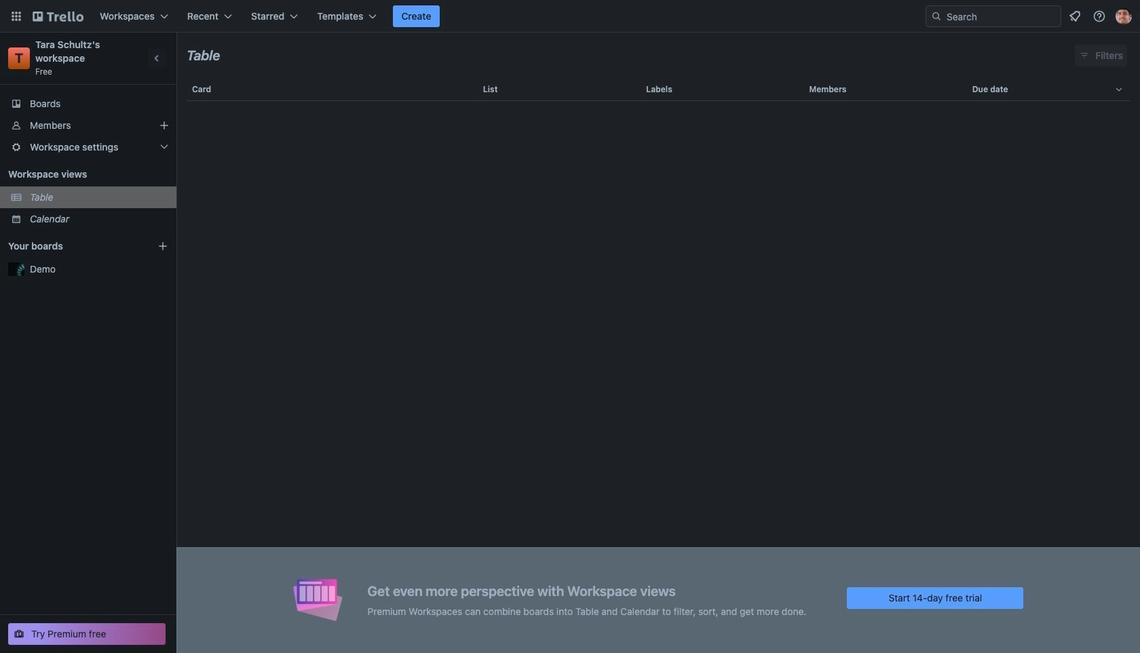 Task type: locate. For each thing, give the bounding box(es) containing it.
primary element
[[0, 0, 1141, 33]]

table
[[177, 73, 1141, 654]]

add board image
[[158, 241, 168, 252]]

open information menu image
[[1093, 10, 1107, 23]]

your boards with 1 items element
[[8, 238, 137, 255]]

0 notifications image
[[1068, 8, 1084, 24]]

row
[[187, 73, 1131, 106]]

search image
[[932, 11, 943, 22]]

None text field
[[187, 43, 220, 69]]



Task type: vqa. For each thing, say whether or not it's contained in the screenshot.
'James Peterson (jamespeterson93)' image
yes



Task type: describe. For each thing, give the bounding box(es) containing it.
back to home image
[[33, 5, 84, 27]]

james peterson (jamespeterson93) image
[[1116, 8, 1133, 24]]

workspace navigation collapse icon image
[[148, 49, 167, 68]]

Search field
[[926, 5, 1062, 27]]



